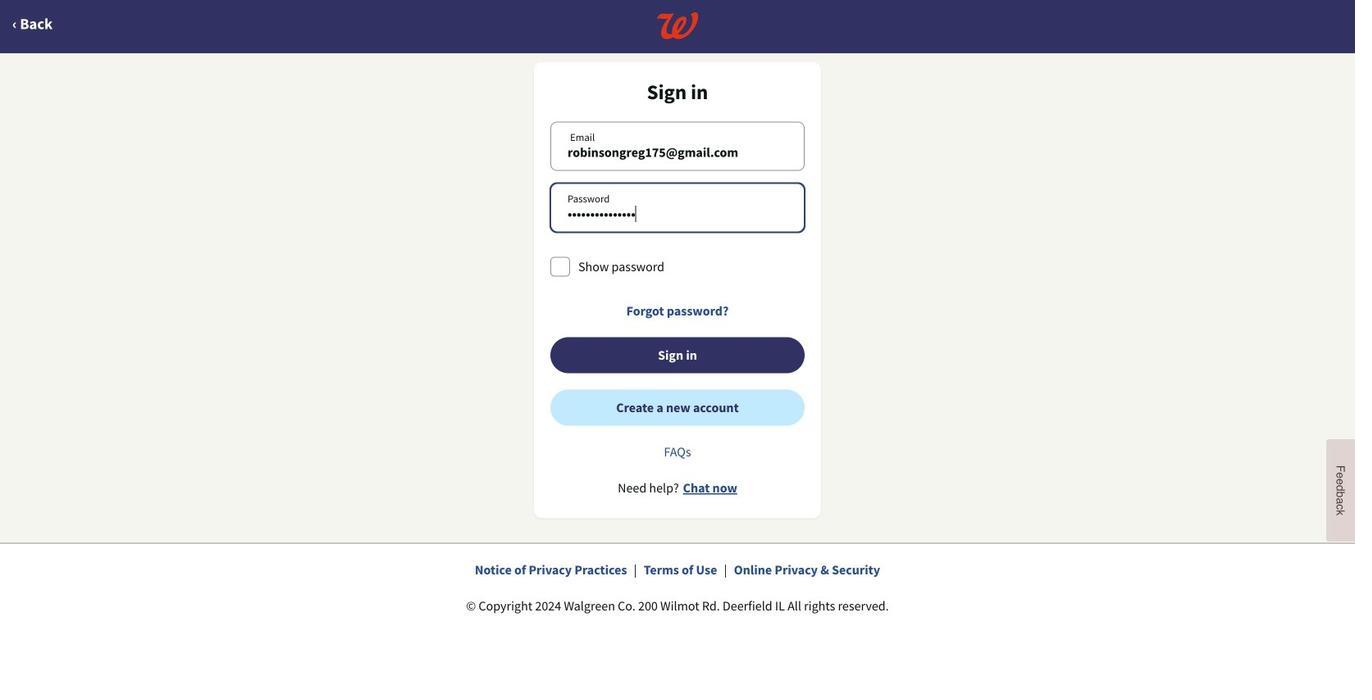 Task type: locate. For each thing, give the bounding box(es) containing it.
None password field
[[551, 184, 804, 232]]

None text field
[[551, 123, 804, 170]]



Task type: describe. For each thing, give the bounding box(es) containing it.
walgreens logo, go to home page image
[[657, 12, 698, 39]]



Task type: vqa. For each thing, say whether or not it's contained in the screenshot.
the Account. element
no



